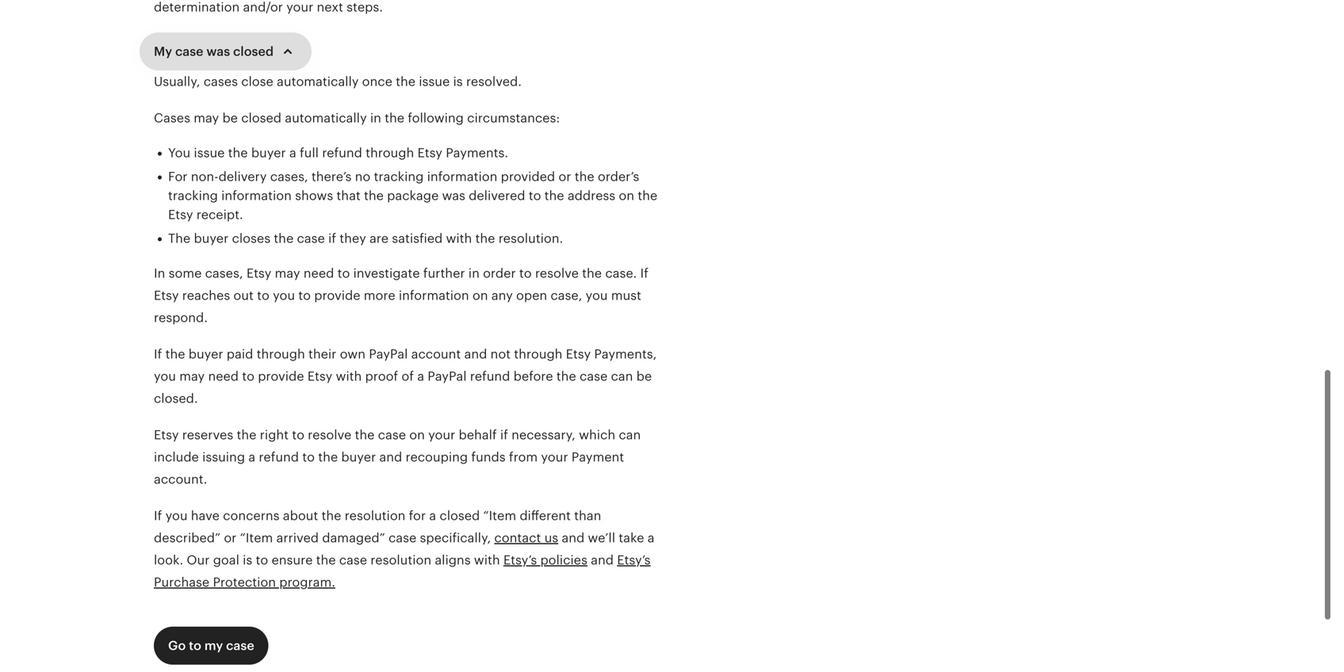 Task type: describe. For each thing, give the bounding box(es) containing it.
the up address
[[575, 170, 594, 184]]

the down once on the left
[[385, 111, 404, 125]]

own
[[340, 347, 366, 362]]

my case was closed
[[154, 44, 274, 59]]

described"
[[154, 531, 221, 546]]

the up order
[[475, 232, 495, 246]]

close
[[241, 75, 273, 89]]

cases
[[204, 75, 238, 89]]

on inside etsy reserves the right to resolve the case on your behalf if necessary, which can include issuing a refund to the buyer and recouping funds from your payment account.
[[409, 428, 425, 443]]

to inside if the buyer paid through their own paypal account and not through etsy payments, you may need to provide etsy with proof of a paypal refund before the case can be closed.
[[242, 370, 255, 384]]

payments.
[[446, 146, 508, 160]]

in
[[154, 266, 165, 281]]

and inside if the buyer paid through their own paypal account and not through etsy payments, you may need to provide etsy with proof of a paypal refund before the case can be closed.
[[464, 347, 487, 362]]

etsy's for etsy's policies and
[[503, 554, 537, 568]]

cases
[[154, 111, 190, 125]]

if inside etsy reserves the right to resolve the case on your behalf if necessary, which can include issuing a refund to the buyer and recouping funds from your payment account.
[[500, 428, 508, 443]]

have
[[191, 509, 220, 523]]

refund inside if the buyer paid through their own paypal account and not through etsy payments, you may need to provide etsy with proof of a paypal refund before the case can be closed.
[[470, 370, 510, 384]]

resolution inside and we'll take a look. our goal is to ensure the case resolution aligns with
[[371, 554, 431, 568]]

1 horizontal spatial tracking
[[374, 170, 424, 184]]

order
[[483, 266, 516, 281]]

to inside for non-delivery cases, there's no tracking information provided or the order's tracking information shows that the package was delivered to the address on the etsy receipt.
[[529, 189, 541, 203]]

is for to
[[243, 554, 252, 568]]

the down provided
[[545, 189, 564, 203]]

1 vertical spatial information
[[221, 189, 292, 203]]

goal
[[213, 554, 239, 568]]

was inside for non-delivery cases, there's no tracking information provided or the order's tracking information shows that the package was delivered to the address on the etsy receipt.
[[442, 189, 465, 203]]

for non-delivery cases, there's no tracking information provided or the order's tracking information shows that the package was delivered to the address on the etsy receipt.
[[168, 170, 658, 222]]

shows
[[295, 189, 333, 203]]

delivery
[[219, 170, 267, 184]]

0 horizontal spatial your
[[428, 428, 455, 443]]

need inside in some cases, etsy may need to investigate further in order to resolve the case. if etsy reaches out to you to provide more information on any open case, you must respond.
[[304, 266, 334, 281]]

closed for be
[[241, 111, 282, 125]]

the up delivery
[[228, 146, 248, 160]]

full
[[300, 146, 319, 160]]

respond.
[[154, 311, 208, 325]]

resolved.
[[466, 75, 522, 89]]

take
[[619, 531, 644, 546]]

go to my case link
[[154, 627, 269, 665]]

with inside and we'll take a look. our goal is to ensure the case resolution aligns with
[[474, 554, 500, 568]]

or inside for non-delivery cases, there's no tracking information provided or the order's tracking information shows that the package was delivered to the address on the etsy receipt.
[[559, 170, 571, 184]]

usually,
[[154, 75, 200, 89]]

can inside etsy reserves the right to resolve the case on your behalf if necessary, which can include issuing a refund to the buyer and recouping funds from your payment account.
[[619, 428, 641, 443]]

on inside for non-delivery cases, there's no tracking information provided or the order's tracking information shows that the package was delivered to the address on the etsy receipt.
[[619, 189, 634, 203]]

if for if the buyer paid through their own paypal account and not through etsy payments, you may need to provide etsy with proof of a paypal refund before the case can be closed.
[[154, 347, 162, 362]]

more
[[364, 289, 395, 303]]

go
[[168, 639, 186, 653]]

investigate
[[353, 266, 420, 281]]

than
[[574, 509, 601, 523]]

0 vertical spatial may
[[194, 111, 219, 125]]

closed for was
[[233, 44, 274, 59]]

my case was closed button
[[140, 33, 312, 71]]

receipt.
[[196, 208, 243, 222]]

closes
[[232, 232, 270, 246]]

proof
[[365, 370, 398, 384]]

on inside in some cases, etsy may need to investigate further in order to resolve the case. if etsy reaches out to you to provide more information on any open case, you must respond.
[[473, 289, 488, 303]]

us
[[544, 531, 558, 546]]

and inside etsy reserves the right to resolve the case on your behalf if necessary, which can include issuing a refund to the buyer and recouping funds from your payment account.
[[379, 450, 402, 465]]

include
[[154, 450, 199, 465]]

some
[[169, 266, 202, 281]]

satisfied
[[392, 232, 443, 246]]

if the buyer paid through their own paypal account and not through etsy payments, you may need to provide etsy with proof of a paypal refund before the case can be closed.
[[154, 347, 657, 406]]

we'll
[[588, 531, 615, 546]]

0 horizontal spatial tracking
[[168, 189, 218, 203]]

the down no
[[364, 189, 384, 203]]

package
[[387, 189, 439, 203]]

go to my case
[[168, 639, 254, 653]]

their
[[308, 347, 337, 362]]

the inside and we'll take a look. our goal is to ensure the case resolution aligns with
[[316, 554, 336, 568]]

circumstances:
[[467, 111, 560, 125]]

you inside if the buyer paid through their own paypal account and not through etsy payments, you may need to provide etsy with proof of a paypal refund before the case can be closed.
[[154, 370, 176, 384]]

case,
[[551, 289, 582, 303]]

behalf
[[459, 428, 497, 443]]

cases, inside for non-delivery cases, there's no tracking information provided or the order's tracking information shows that the package was delivered to the address on the etsy receipt.
[[270, 170, 308, 184]]

provided
[[501, 170, 555, 184]]

etsy up out
[[246, 266, 271, 281]]

1 horizontal spatial through
[[366, 146, 414, 160]]

no
[[355, 170, 371, 184]]

address
[[568, 189, 616, 203]]

buyer up delivery
[[251, 146, 286, 160]]

cases, inside in some cases, etsy may need to investigate further in order to resolve the case. if etsy reaches out to you to provide more information on any open case, you must respond.
[[205, 266, 243, 281]]

etsy's policies and
[[503, 554, 617, 568]]

a inside if the buyer paid through their own paypal account and not through etsy payments, you may need to provide etsy with proof of a paypal refund before the case can be closed.
[[417, 370, 424, 384]]

before
[[514, 370, 553, 384]]

damaged"
[[322, 531, 385, 546]]

or inside if you have concerns about the resolution for a closed "item different than described" or "item arrived damaged" case specifically,
[[224, 531, 237, 546]]

you inside if you have concerns about the resolution for a closed "item different than described" or "item arrived damaged" case specifically,
[[165, 509, 188, 523]]

the down respond.
[[165, 347, 185, 362]]

etsy's policies link
[[503, 554, 588, 568]]

buyer inside etsy reserves the right to resolve the case on your behalf if necessary, which can include issuing a refund to the buyer and recouping funds from your payment account.
[[341, 450, 376, 465]]

out
[[233, 289, 254, 303]]

case inside etsy reserves the right to resolve the case on your behalf if necessary, which can include issuing a refund to the buyer and recouping funds from your payment account.
[[378, 428, 406, 443]]

our
[[187, 554, 210, 568]]

provide inside if the buyer paid through their own paypal account and not through etsy payments, you may need to provide etsy with proof of a paypal refund before the case can be closed.
[[258, 370, 304, 384]]

case inside dropdown button
[[175, 44, 203, 59]]

ensure
[[272, 554, 313, 568]]

may inside if the buyer paid through their own paypal account and not through etsy payments, you may need to provide etsy with proof of a paypal refund before the case can be closed.
[[179, 370, 205, 384]]

etsy's purchase protection program. link
[[154, 554, 651, 590]]

was inside dropdown button
[[207, 44, 230, 59]]

resolution.
[[499, 232, 563, 246]]

account.
[[154, 473, 207, 487]]

purchase
[[154, 576, 210, 590]]

necessary,
[[512, 428, 576, 443]]

issuing
[[202, 450, 245, 465]]

aligns
[[435, 554, 471, 568]]

in inside in some cases, etsy may need to investigate further in order to resolve the case. if etsy reaches out to you to provide more information on any open case, you must respond.
[[469, 266, 480, 281]]

1 vertical spatial your
[[541, 450, 568, 465]]

concerns
[[223, 509, 280, 523]]

funds
[[471, 450, 506, 465]]

following
[[408, 111, 464, 125]]

contact us link
[[494, 531, 558, 546]]

protection
[[213, 576, 276, 590]]

the buyer closes the case if they are satisfied with the resolution.
[[168, 232, 563, 246]]

once
[[362, 75, 392, 89]]

contact
[[494, 531, 541, 546]]

you issue the buyer a full refund through etsy payments.
[[168, 146, 512, 160]]

can inside if the buyer paid through their own paypal account and not through etsy payments, you may need to provide etsy with proof of a paypal refund before the case can be closed.
[[611, 370, 633, 384]]

specifically,
[[420, 531, 491, 546]]

to inside and we'll take a look. our goal is to ensure the case resolution aligns with
[[256, 554, 268, 568]]

buyer down receipt.
[[194, 232, 229, 246]]

0 vertical spatial issue
[[419, 75, 450, 89]]

0 horizontal spatial issue
[[194, 146, 225, 160]]

in some cases, etsy may need to investigate further in order to resolve the case. if etsy reaches out to you to provide more information on any open case, you must respond.
[[154, 266, 649, 325]]

0 horizontal spatial if
[[328, 232, 336, 246]]

contact us
[[494, 531, 558, 546]]

etsy left payments,
[[566, 347, 591, 362]]

usually, cases close automatically once the issue is resolved.
[[154, 75, 525, 89]]

etsy down in
[[154, 289, 179, 303]]

they
[[340, 232, 366, 246]]

not
[[491, 347, 511, 362]]

0 vertical spatial in
[[370, 111, 381, 125]]

1 vertical spatial "item
[[240, 531, 273, 546]]



Task type: locate. For each thing, give the bounding box(es) containing it.
resolution inside if you have concerns about the resolution for a closed "item different than described" or "item arrived damaged" case specifically,
[[345, 509, 406, 523]]

2 vertical spatial information
[[399, 289, 469, 303]]

information down delivery
[[221, 189, 292, 203]]

be inside if the buyer paid through their own paypal account and not through etsy payments, you may need to provide etsy with proof of a paypal refund before the case can be closed.
[[636, 370, 652, 384]]

closed.
[[154, 392, 198, 406]]

2 vertical spatial on
[[409, 428, 425, 443]]

0 horizontal spatial in
[[370, 111, 381, 125]]

automatically up you issue the buyer a full refund through etsy payments.
[[285, 111, 367, 125]]

be down payments,
[[636, 370, 652, 384]]

account
[[411, 347, 461, 362]]

resolution up damaged"
[[345, 509, 406, 523]]

to
[[529, 189, 541, 203], [337, 266, 350, 281], [519, 266, 532, 281], [257, 289, 269, 303], [298, 289, 311, 303], [242, 370, 255, 384], [292, 428, 304, 443], [302, 450, 315, 465], [256, 554, 268, 568], [189, 639, 201, 653]]

0 horizontal spatial resolve
[[308, 428, 352, 443]]

or
[[559, 170, 571, 184], [224, 531, 237, 546]]

"item up contact
[[483, 509, 516, 523]]

0 vertical spatial was
[[207, 44, 230, 59]]

refund inside etsy reserves the right to resolve the case on your behalf if necessary, which can include issuing a refund to the buyer and recouping funds from your payment account.
[[259, 450, 299, 465]]

the inside if you have concerns about the resolution for a closed "item different than described" or "item arrived damaged" case specifically,
[[322, 509, 341, 523]]

1 horizontal spatial if
[[500, 428, 508, 443]]

1 horizontal spatial your
[[541, 450, 568, 465]]

can right which
[[619, 428, 641, 443]]

buyer inside if the buyer paid through their own paypal account and not through etsy payments, you may need to provide etsy with proof of a paypal refund before the case can be closed.
[[189, 347, 223, 362]]

"item
[[483, 509, 516, 523], [240, 531, 273, 546]]

in
[[370, 111, 381, 125], [469, 266, 480, 281]]

you left must on the left top
[[586, 289, 608, 303]]

0 horizontal spatial on
[[409, 428, 425, 443]]

need
[[304, 266, 334, 281], [208, 370, 239, 384]]

1 horizontal spatial provide
[[314, 289, 360, 303]]

a
[[289, 146, 296, 160], [417, 370, 424, 384], [248, 450, 255, 465], [429, 509, 436, 523], [648, 531, 655, 546]]

0 vertical spatial paypal
[[369, 347, 408, 362]]

cases, down full
[[270, 170, 308, 184]]

are
[[370, 232, 389, 246]]

a inside etsy reserves the right to resolve the case on your behalf if necessary, which can include issuing a refund to the buyer and recouping funds from your payment account.
[[248, 450, 255, 465]]

closed up specifically,
[[440, 509, 480, 523]]

program.
[[279, 576, 335, 590]]

or up the goal
[[224, 531, 237, 546]]

2 horizontal spatial refund
[[470, 370, 510, 384]]

you right out
[[273, 289, 295, 303]]

0 horizontal spatial cases,
[[205, 266, 243, 281]]

etsy's
[[503, 554, 537, 568], [617, 554, 651, 568]]

1 horizontal spatial need
[[304, 266, 334, 281]]

1 horizontal spatial issue
[[419, 75, 450, 89]]

0 vertical spatial cases,
[[270, 170, 308, 184]]

0 vertical spatial resolution
[[345, 509, 406, 523]]

case inside if the buyer paid through their own paypal account and not through etsy payments, you may need to provide etsy with proof of a paypal refund before the case can be closed.
[[580, 370, 608, 384]]

right
[[260, 428, 289, 443]]

issue up non-
[[194, 146, 225, 160]]

and we'll take a look. our goal is to ensure the case resolution aligns with
[[154, 531, 655, 568]]

look.
[[154, 554, 183, 568]]

the
[[168, 232, 190, 246]]

through up before
[[514, 347, 563, 362]]

in down once on the left
[[370, 111, 381, 125]]

1 vertical spatial was
[[442, 189, 465, 203]]

about
[[283, 509, 318, 523]]

is left resolved.
[[453, 75, 463, 89]]

0 horizontal spatial through
[[257, 347, 305, 362]]

1 vertical spatial may
[[275, 266, 300, 281]]

0 horizontal spatial need
[[208, 370, 239, 384]]

if right 'case.'
[[640, 266, 649, 281]]

0 vertical spatial if
[[640, 266, 649, 281]]

paid
[[227, 347, 253, 362]]

1 horizontal spatial in
[[469, 266, 480, 281]]

my
[[204, 639, 223, 653]]

0 vertical spatial can
[[611, 370, 633, 384]]

my
[[154, 44, 172, 59]]

the up program. on the bottom left of page
[[316, 554, 336, 568]]

through
[[366, 146, 414, 160], [257, 347, 305, 362], [514, 347, 563, 362]]

etsy
[[417, 146, 442, 160], [168, 208, 193, 222], [246, 266, 271, 281], [154, 289, 179, 303], [566, 347, 591, 362], [308, 370, 332, 384], [154, 428, 179, 443]]

0 horizontal spatial refund
[[259, 450, 299, 465]]

1 vertical spatial be
[[636, 370, 652, 384]]

1 vertical spatial automatically
[[285, 111, 367, 125]]

0 vertical spatial refund
[[322, 146, 362, 160]]

the right about
[[322, 509, 341, 523]]

through right paid
[[257, 347, 305, 362]]

0 horizontal spatial etsy's
[[503, 554, 537, 568]]

1 horizontal spatial resolve
[[535, 266, 579, 281]]

closed down close
[[241, 111, 282, 125]]

recouping
[[406, 450, 468, 465]]

and right us
[[562, 531, 585, 546]]

0 vertical spatial "item
[[483, 509, 516, 523]]

2 vertical spatial with
[[474, 554, 500, 568]]

must
[[611, 289, 642, 303]]

case.
[[605, 266, 637, 281]]

0 horizontal spatial be
[[222, 111, 238, 125]]

etsy down following
[[417, 146, 442, 160]]

a right issuing
[[248, 450, 255, 465]]

on
[[619, 189, 634, 203], [473, 289, 488, 303], [409, 428, 425, 443]]

the right closes
[[274, 232, 294, 246]]

etsy up include
[[154, 428, 179, 443]]

refund down not
[[470, 370, 510, 384]]

your
[[428, 428, 455, 443], [541, 450, 568, 465]]

cases, up reaches
[[205, 266, 243, 281]]

with inside if the buyer paid through their own paypal account and not through etsy payments, you may need to provide etsy with proof of a paypal refund before the case can be closed.
[[336, 370, 362, 384]]

may
[[194, 111, 219, 125], [275, 266, 300, 281], [179, 370, 205, 384]]

reaches
[[182, 289, 230, 303]]

paypal up proof
[[369, 347, 408, 362]]

of
[[402, 370, 414, 384]]

case inside if you have concerns about the resolution for a closed "item different than described" or "item arrived damaged" case specifically,
[[389, 531, 417, 546]]

can
[[611, 370, 633, 384], [619, 428, 641, 443]]

0 horizontal spatial is
[[243, 554, 252, 568]]

closed inside if you have concerns about the resolution for a closed "item different than described" or "item arrived damaged" case specifically,
[[440, 509, 480, 523]]

may inside in some cases, etsy may need to investigate further in order to resolve the case. if etsy reaches out to you to provide more information on any open case, you must respond.
[[275, 266, 300, 281]]

etsy inside for non-delivery cases, there's no tracking information provided or the order's tracking information shows that the package was delivered to the address on the etsy receipt.
[[168, 208, 193, 222]]

resolve up "case,"
[[535, 266, 579, 281]]

a left full
[[289, 146, 296, 160]]

and left not
[[464, 347, 487, 362]]

closed inside dropdown button
[[233, 44, 274, 59]]

with up further at the top of the page
[[446, 232, 472, 246]]

closed up close
[[233, 44, 274, 59]]

provide left more
[[314, 289, 360, 303]]

if inside if the buyer paid through their own paypal account and not through etsy payments, you may need to provide etsy with proof of a paypal refund before the case can be closed.
[[154, 347, 162, 362]]

"item down concerns
[[240, 531, 273, 546]]

0 vertical spatial be
[[222, 111, 238, 125]]

0 vertical spatial resolve
[[535, 266, 579, 281]]

information down further at the top of the page
[[399, 289, 469, 303]]

was right 'package'
[[442, 189, 465, 203]]

0 vertical spatial automatically
[[277, 75, 359, 89]]

if right behalf
[[500, 428, 508, 443]]

for
[[409, 509, 426, 523]]

resolve inside in some cases, etsy may need to investigate further in order to resolve the case. if etsy reaches out to you to provide more information on any open case, you must respond.
[[535, 266, 579, 281]]

resolve inside etsy reserves the right to resolve the case on your behalf if necessary, which can include issuing a refund to the buyer and recouping funds from your payment account.
[[308, 428, 352, 443]]

delivered
[[469, 189, 525, 203]]

1 vertical spatial is
[[243, 554, 252, 568]]

0 horizontal spatial with
[[336, 370, 362, 384]]

0 horizontal spatial provide
[[258, 370, 304, 384]]

on down order's
[[619, 189, 634, 203]]

1 vertical spatial resolve
[[308, 428, 352, 443]]

the left 'case.'
[[582, 266, 602, 281]]

etsy up the
[[168, 208, 193, 222]]

you up described" at the bottom left of page
[[165, 509, 188, 523]]

and inside and we'll take a look. our goal is to ensure the case resolution aligns with
[[562, 531, 585, 546]]

payment
[[572, 450, 624, 465]]

further
[[423, 266, 465, 281]]

0 vertical spatial closed
[[233, 44, 274, 59]]

with right aligns
[[474, 554, 500, 568]]

2 horizontal spatial through
[[514, 347, 563, 362]]

that
[[337, 189, 361, 203]]

2 horizontal spatial with
[[474, 554, 500, 568]]

the inside in some cases, etsy may need to investigate further in order to resolve the case. if etsy reaches out to you to provide more information on any open case, you must respond.
[[582, 266, 602, 281]]

a right for
[[429, 509, 436, 523]]

1 vertical spatial cases,
[[205, 266, 243, 281]]

a inside if you have concerns about the resolution for a closed "item different than described" or "item arrived damaged" case specifically,
[[429, 509, 436, 523]]

a inside and we'll take a look. our goal is to ensure the case resolution aligns with
[[648, 531, 655, 546]]

tracking down non-
[[168, 189, 218, 203]]

refund
[[322, 146, 362, 160], [470, 370, 510, 384], [259, 450, 299, 465]]

any
[[491, 289, 513, 303]]

0 vertical spatial provide
[[314, 289, 360, 303]]

1 horizontal spatial paypal
[[428, 370, 467, 384]]

the right once on the left
[[396, 75, 416, 89]]

on left the any at left
[[473, 289, 488, 303]]

etsy's down take
[[617, 554, 651, 568]]

was
[[207, 44, 230, 59], [442, 189, 465, 203]]

1 vertical spatial or
[[224, 531, 237, 546]]

information down payments.
[[427, 170, 498, 184]]

1 vertical spatial issue
[[194, 146, 225, 160]]

arrived
[[276, 531, 319, 546]]

closed
[[233, 44, 274, 59], [241, 111, 282, 125], [440, 509, 480, 523]]

0 vertical spatial tracking
[[374, 170, 424, 184]]

automatically up cases may be closed automatically in the following circumstances:
[[277, 75, 359, 89]]

tracking up 'package'
[[374, 170, 424, 184]]

1 horizontal spatial on
[[473, 289, 488, 303]]

need down the buyer closes the case if they are satisfied with the resolution. on the left top of the page
[[304, 266, 334, 281]]

paypal down "account"
[[428, 370, 467, 384]]

the left right
[[237, 428, 256, 443]]

etsy's inside etsy's purchase protection program.
[[617, 554, 651, 568]]

if inside in some cases, etsy may need to investigate further in order to resolve the case. if etsy reaches out to you to provide more information on any open case, you must respond.
[[640, 266, 649, 281]]

a right take
[[648, 531, 655, 546]]

etsy's down contact
[[503, 554, 537, 568]]

resolve
[[535, 266, 579, 281], [308, 428, 352, 443]]

payments,
[[594, 347, 657, 362]]

or up address
[[559, 170, 571, 184]]

your down necessary,
[[541, 450, 568, 465]]

issue up following
[[419, 75, 450, 89]]

buyer up if you have concerns about the resolution for a closed "item different than described" or "item arrived damaged" case specifically,
[[341, 450, 376, 465]]

case inside and we'll take a look. our goal is to ensure the case resolution aligns with
[[339, 554, 367, 568]]

you
[[168, 146, 190, 160]]

1 horizontal spatial or
[[559, 170, 571, 184]]

information inside in some cases, etsy may need to investigate further in order to resolve the case. if etsy reaches out to you to provide more information on any open case, you must respond.
[[399, 289, 469, 303]]

1 vertical spatial resolution
[[371, 554, 431, 568]]

0 vertical spatial information
[[427, 170, 498, 184]]

different
[[520, 509, 571, 523]]

the down order's
[[638, 189, 658, 203]]

if for if you have concerns about the resolution for a closed "item different than described" or "item arrived damaged" case specifically,
[[154, 509, 162, 523]]

etsy inside etsy reserves the right to resolve the case on your behalf if necessary, which can include issuing a refund to the buyer and recouping funds from your payment account.
[[154, 428, 179, 443]]

1 horizontal spatial was
[[442, 189, 465, 203]]

provide
[[314, 289, 360, 303], [258, 370, 304, 384]]

you up closed.
[[154, 370, 176, 384]]

was up cases
[[207, 44, 230, 59]]

0 vertical spatial on
[[619, 189, 634, 203]]

if inside if you have concerns about the resolution for a closed "item different than described" or "item arrived damaged" case specifically,
[[154, 509, 162, 523]]

etsy down their
[[308, 370, 332, 384]]

non-
[[191, 170, 219, 184]]

2 horizontal spatial on
[[619, 189, 634, 203]]

policies
[[540, 554, 588, 568]]

is for resolved.
[[453, 75, 463, 89]]

1 horizontal spatial is
[[453, 75, 463, 89]]

0 vertical spatial with
[[446, 232, 472, 246]]

1 horizontal spatial refund
[[322, 146, 362, 160]]

a right of
[[417, 370, 424, 384]]

if
[[640, 266, 649, 281], [154, 347, 162, 362], [154, 509, 162, 523]]

etsy's for etsy's purchase protection program.
[[617, 554, 651, 568]]

if left they
[[328, 232, 336, 246]]

etsy reserves the right to resolve the case on your behalf if necessary, which can include issuing a refund to the buyer and recouping funds from your payment account.
[[154, 428, 641, 487]]

1 horizontal spatial "item
[[483, 509, 516, 523]]

2 vertical spatial if
[[154, 509, 162, 523]]

cases,
[[270, 170, 308, 184], [205, 266, 243, 281]]

1 vertical spatial closed
[[241, 111, 282, 125]]

need inside if the buyer paid through their own paypal account and not through etsy payments, you may need to provide etsy with proof of a paypal refund before the case can be closed.
[[208, 370, 239, 384]]

there's
[[312, 170, 352, 184]]

1 horizontal spatial with
[[446, 232, 472, 246]]

1 vertical spatial if
[[154, 347, 162, 362]]

on up recouping
[[409, 428, 425, 443]]

you
[[273, 289, 295, 303], [586, 289, 608, 303], [154, 370, 176, 384], [165, 509, 188, 523]]

buyer
[[251, 146, 286, 160], [194, 232, 229, 246], [189, 347, 223, 362], [341, 450, 376, 465]]

in left order
[[469, 266, 480, 281]]

2 etsy's from the left
[[617, 554, 651, 568]]

1 horizontal spatial be
[[636, 370, 652, 384]]

and left recouping
[[379, 450, 402, 465]]

need down paid
[[208, 370, 239, 384]]

1 vertical spatial in
[[469, 266, 480, 281]]

resolution down if you have concerns about the resolution for a closed "item different than described" or "item arrived damaged" case specifically,
[[371, 554, 431, 568]]

cases may be closed automatically in the following circumstances:
[[154, 111, 560, 125]]

information
[[427, 170, 498, 184], [221, 189, 292, 203], [399, 289, 469, 303]]

0 horizontal spatial "item
[[240, 531, 273, 546]]

1 horizontal spatial etsy's
[[617, 554, 651, 568]]

1 etsy's from the left
[[503, 554, 537, 568]]

1 vertical spatial on
[[473, 289, 488, 303]]

1 vertical spatial with
[[336, 370, 362, 384]]

through up no
[[366, 146, 414, 160]]

0 vertical spatial if
[[328, 232, 336, 246]]

0 vertical spatial need
[[304, 266, 334, 281]]

1 vertical spatial need
[[208, 370, 239, 384]]

resolve right right
[[308, 428, 352, 443]]

0 vertical spatial is
[[453, 75, 463, 89]]

order's
[[598, 170, 639, 184]]

with down own
[[336, 370, 362, 384]]

refund down right
[[259, 450, 299, 465]]

2 vertical spatial closed
[[440, 509, 480, 523]]

open
[[516, 289, 547, 303]]

1 vertical spatial tracking
[[168, 189, 218, 203]]

can down payments,
[[611, 370, 633, 384]]

0 horizontal spatial was
[[207, 44, 230, 59]]

0 vertical spatial or
[[559, 170, 571, 184]]

1 vertical spatial can
[[619, 428, 641, 443]]

the down proof
[[355, 428, 375, 443]]

1 vertical spatial paypal
[[428, 370, 467, 384]]

buyer left paid
[[189, 347, 223, 362]]

0 horizontal spatial paypal
[[369, 347, 408, 362]]

2 vertical spatial may
[[179, 370, 205, 384]]

0 horizontal spatial or
[[224, 531, 237, 546]]

1 vertical spatial provide
[[258, 370, 304, 384]]

be down cases
[[222, 111, 238, 125]]

your up recouping
[[428, 428, 455, 443]]

is inside and we'll take a look. our goal is to ensure the case resolution aligns with
[[243, 554, 252, 568]]

2 vertical spatial refund
[[259, 450, 299, 465]]

is right the goal
[[243, 554, 252, 568]]

and down we'll
[[591, 554, 614, 568]]

0 vertical spatial your
[[428, 428, 455, 443]]

the up about
[[318, 450, 338, 465]]

provide up right
[[258, 370, 304, 384]]

the right before
[[557, 370, 576, 384]]

if down respond.
[[154, 347, 162, 362]]

1 vertical spatial if
[[500, 428, 508, 443]]

refund up "there's"
[[322, 146, 362, 160]]

reserves
[[182, 428, 233, 443]]

if up described" at the bottom left of page
[[154, 509, 162, 523]]

etsy's purchase protection program.
[[154, 554, 651, 590]]

1 vertical spatial refund
[[470, 370, 510, 384]]

provide inside in some cases, etsy may need to investigate further in order to resolve the case. if etsy reaches out to you to provide more information on any open case, you must respond.
[[314, 289, 360, 303]]



Task type: vqa. For each thing, say whether or not it's contained in the screenshot.
behalf
yes



